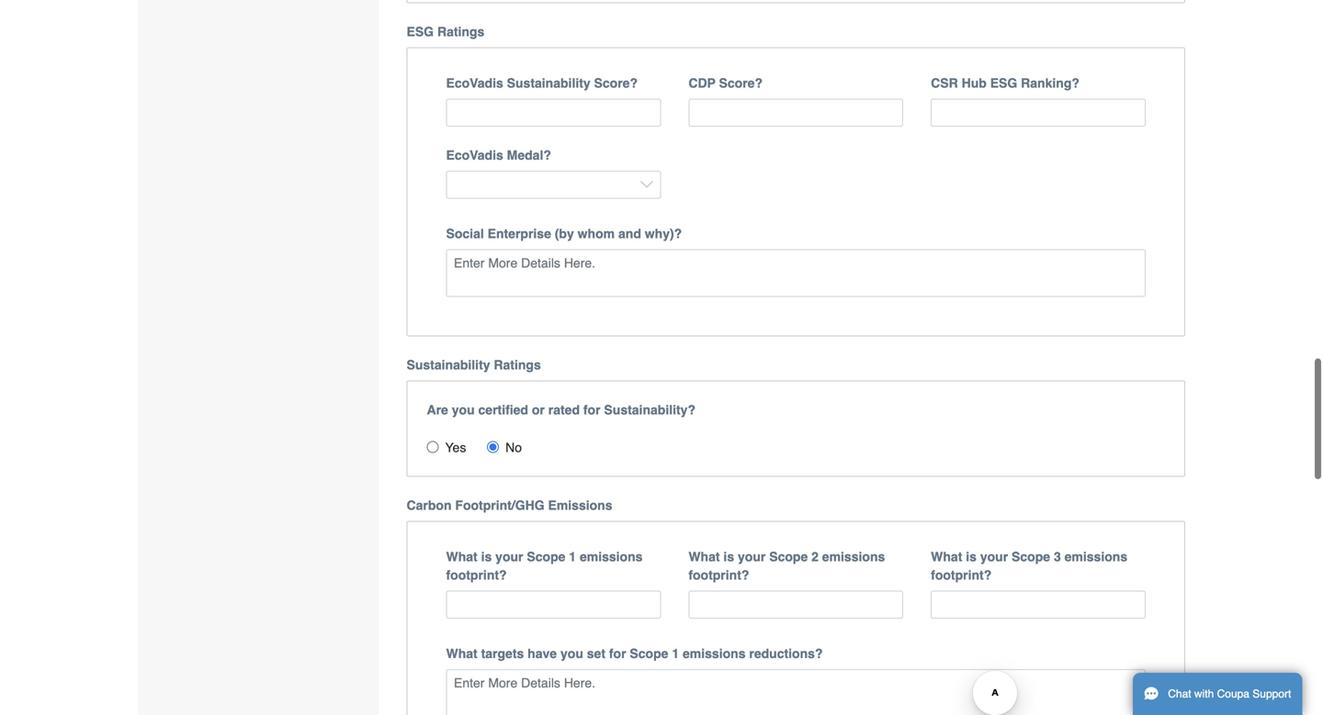 Task type: describe. For each thing, give the bounding box(es) containing it.
scope right set
[[630, 647, 669, 661]]

for for set
[[609, 647, 626, 661]]

what for what is your scope 1 emissions footprint?
[[446, 550, 478, 564]]

whom
[[578, 226, 615, 241]]

what is your scope 2 emissions footprint?
[[689, 550, 885, 583]]

0 horizontal spatial sustainability
[[407, 358, 490, 372]]

chat
[[1168, 688, 1192, 701]]

have
[[528, 647, 557, 661]]

chat with coupa support
[[1168, 688, 1291, 701]]

cdp
[[689, 76, 716, 90]]

support
[[1253, 688, 1291, 701]]

1 vertical spatial esg
[[990, 76, 1018, 90]]

what for what is your scope 3 emissions footprint?
[[931, 550, 963, 564]]

emissions for what is your scope 2 emissions footprint?
[[822, 550, 885, 564]]

ecovadis medal?
[[446, 148, 551, 162]]

certified
[[478, 403, 528, 417]]

and
[[618, 226, 641, 241]]

What is your Scope 3 emissions footprint? text field
[[931, 591, 1146, 619]]

ratings for sustainability ratings
[[494, 358, 541, 372]]

sustainability?
[[604, 403, 696, 417]]

scope for 2
[[769, 550, 808, 564]]

are you certified or rated for sustainability?
[[427, 403, 696, 417]]

is for what is your scope 2 emissions footprint?
[[724, 550, 734, 564]]

is for what is your scope 3 emissions footprint?
[[966, 550, 977, 564]]

or
[[532, 403, 545, 417]]

3
[[1054, 550, 1061, 564]]

esg ratings
[[407, 24, 485, 39]]

What is your Scope 1 emissions footprint? text field
[[446, 591, 661, 619]]

carbon
[[407, 498, 452, 513]]

What is your Scope 2 emissions footprint? text field
[[689, 591, 904, 619]]

(by
[[555, 226, 574, 241]]

no
[[506, 440, 522, 455]]

CDP Score? text field
[[689, 99, 904, 127]]

carbon footprint/ghg emissions
[[407, 498, 613, 513]]

targets
[[481, 647, 524, 661]]

emissions
[[548, 498, 613, 513]]

social enterprise (by whom and why)?
[[446, 226, 682, 241]]

1 score? from the left
[[594, 76, 638, 90]]

coupa
[[1217, 688, 1250, 701]]

Social Enterprise (by whom and why)? text field
[[446, 249, 1146, 297]]



Task type: locate. For each thing, give the bounding box(es) containing it.
ranking?
[[1021, 76, 1080, 90]]

cdp score?
[[689, 76, 763, 90]]

1 horizontal spatial score?
[[719, 76, 763, 90]]

2 ecovadis from the top
[[446, 148, 503, 162]]

esg
[[407, 24, 434, 39], [990, 76, 1018, 90]]

0 horizontal spatial score?
[[594, 76, 638, 90]]

for for rated
[[583, 403, 601, 417]]

footprint? inside what is your scope 2 emissions footprint?
[[689, 568, 749, 583]]

2 footprint? from the left
[[689, 568, 749, 583]]

1 horizontal spatial is
[[724, 550, 734, 564]]

scope for 1
[[527, 550, 566, 564]]

1 vertical spatial 1
[[672, 647, 679, 661]]

scope left "2"
[[769, 550, 808, 564]]

what for what is your scope 2 emissions footprint?
[[689, 550, 720, 564]]

What targets have you set for Scope 1 emissions reductions? text field
[[446, 670, 1146, 716]]

2 your from the left
[[738, 550, 766, 564]]

what for what targets have you set for scope 1 emissions reductions?
[[446, 647, 478, 661]]

is for what is your scope 1 emissions footprint?
[[481, 550, 492, 564]]

0 horizontal spatial you
[[452, 403, 475, 417]]

footprint? inside what is your scope 3 emissions footprint?
[[931, 568, 992, 583]]

emissions inside what is your scope 3 emissions footprint?
[[1065, 550, 1128, 564]]

chat with coupa support button
[[1133, 674, 1303, 716]]

score? up ecovadis sustainability score? text box
[[594, 76, 638, 90]]

2 is from the left
[[724, 550, 734, 564]]

0 vertical spatial for
[[583, 403, 601, 417]]

your inside what is your scope 1 emissions footprint?
[[495, 550, 523, 564]]

ecovadis for ecovadis sustainability score?
[[446, 76, 503, 90]]

1 vertical spatial sustainability
[[407, 358, 490, 372]]

your for 3
[[980, 550, 1008, 564]]

0 horizontal spatial your
[[495, 550, 523, 564]]

footprint? down footprint/ghg
[[446, 568, 507, 583]]

with
[[1195, 688, 1214, 701]]

ecovadis left medal?
[[446, 148, 503, 162]]

rated
[[548, 403, 580, 417]]

footprint? up what is your scope 2 emissions footprint? text field
[[689, 568, 749, 583]]

CSR Hub ESG Ranking? text field
[[931, 99, 1146, 127]]

1 is from the left
[[481, 550, 492, 564]]

is up what is your scope 2 emissions footprint? text field
[[724, 550, 734, 564]]

what
[[446, 550, 478, 564], [689, 550, 720, 564], [931, 550, 963, 564], [446, 647, 478, 661]]

scope up "what is your scope 1 emissions footprint?" text box
[[527, 550, 566, 564]]

1 footprint? from the left
[[446, 568, 507, 583]]

you left set
[[561, 647, 583, 661]]

3 footprint? from the left
[[931, 568, 992, 583]]

your left 3
[[980, 550, 1008, 564]]

1 your from the left
[[495, 550, 523, 564]]

2 horizontal spatial your
[[980, 550, 1008, 564]]

is down footprint/ghg
[[481, 550, 492, 564]]

0 horizontal spatial ratings
[[437, 24, 485, 39]]

csr hub esg ranking?
[[931, 76, 1080, 90]]

why)?
[[645, 226, 682, 241]]

3 your from the left
[[980, 550, 1008, 564]]

emissions right 3
[[1065, 550, 1128, 564]]

footprint? for what is your scope 1 emissions footprint?
[[446, 568, 507, 583]]

1 inside what is your scope 1 emissions footprint?
[[569, 550, 576, 564]]

scope inside what is your scope 2 emissions footprint?
[[769, 550, 808, 564]]

1 vertical spatial ratings
[[494, 358, 541, 372]]

scope
[[527, 550, 566, 564], [769, 550, 808, 564], [1012, 550, 1050, 564], [630, 647, 669, 661]]

you right 'are'
[[452, 403, 475, 417]]

sustainability up ecovadis sustainability score? text box
[[507, 76, 591, 90]]

emissions for what is your scope 1 emissions footprint?
[[580, 550, 643, 564]]

emissions right "2"
[[822, 550, 885, 564]]

0 vertical spatial you
[[452, 403, 475, 417]]

sustainability ratings
[[407, 358, 541, 372]]

0 horizontal spatial is
[[481, 550, 492, 564]]

your
[[495, 550, 523, 564], [738, 550, 766, 564], [980, 550, 1008, 564]]

None radio
[[487, 441, 499, 453]]

0 horizontal spatial 1
[[569, 550, 576, 564]]

0 horizontal spatial esg
[[407, 24, 434, 39]]

your down the carbon footprint/ghg emissions
[[495, 550, 523, 564]]

what inside what is your scope 1 emissions footprint?
[[446, 550, 478, 564]]

your left "2"
[[738, 550, 766, 564]]

1
[[569, 550, 576, 564], [672, 647, 679, 661]]

0 vertical spatial sustainability
[[507, 76, 591, 90]]

0 vertical spatial ratings
[[437, 24, 485, 39]]

emissions left reductions?
[[683, 647, 746, 661]]

set
[[587, 647, 606, 661]]

you
[[452, 403, 475, 417], [561, 647, 583, 661]]

1 vertical spatial you
[[561, 647, 583, 661]]

0 horizontal spatial footprint?
[[446, 568, 507, 583]]

footprint? up what is your scope 3 emissions footprint? text box
[[931, 568, 992, 583]]

ecovadis sustainability score?
[[446, 76, 638, 90]]

what targets have you set for scope 1 emissions reductions?
[[446, 647, 823, 661]]

what is your scope 3 emissions footprint?
[[931, 550, 1128, 583]]

sustainability
[[507, 76, 591, 90], [407, 358, 490, 372]]

is
[[481, 550, 492, 564], [724, 550, 734, 564], [966, 550, 977, 564]]

scope inside what is your scope 1 emissions footprint?
[[527, 550, 566, 564]]

medal?
[[507, 148, 551, 162]]

your for 1
[[495, 550, 523, 564]]

1 horizontal spatial esg
[[990, 76, 1018, 90]]

score? right cdp in the top right of the page
[[719, 76, 763, 90]]

scope left 3
[[1012, 550, 1050, 564]]

EcoVadis Sustainability Score? text field
[[446, 99, 661, 127]]

is inside what is your scope 2 emissions footprint?
[[724, 550, 734, 564]]

for
[[583, 403, 601, 417], [609, 647, 626, 661]]

footprint? for what is your scope 2 emissions footprint?
[[689, 568, 749, 583]]

are
[[427, 403, 448, 417]]

0 vertical spatial 1
[[569, 550, 576, 564]]

0 horizontal spatial for
[[583, 403, 601, 417]]

ratings for esg ratings
[[437, 24, 485, 39]]

emissions
[[580, 550, 643, 564], [822, 550, 885, 564], [1065, 550, 1128, 564], [683, 647, 746, 661]]

enterprise
[[488, 226, 551, 241]]

hub
[[962, 76, 987, 90]]

csr
[[931, 76, 958, 90]]

1 horizontal spatial your
[[738, 550, 766, 564]]

1 horizontal spatial 1
[[672, 647, 679, 661]]

is inside what is your scope 1 emissions footprint?
[[481, 550, 492, 564]]

footprint? inside what is your scope 1 emissions footprint?
[[446, 568, 507, 583]]

your for 2
[[738, 550, 766, 564]]

3 is from the left
[[966, 550, 977, 564]]

1 horizontal spatial sustainability
[[507, 76, 591, 90]]

emissions inside what is your scope 1 emissions footprint?
[[580, 550, 643, 564]]

ecovadis for ecovadis medal?
[[446, 148, 503, 162]]

ratings
[[437, 24, 485, 39], [494, 358, 541, 372]]

1 right set
[[672, 647, 679, 661]]

is inside what is your scope 3 emissions footprint?
[[966, 550, 977, 564]]

footprint/ghg
[[455, 498, 545, 513]]

0 vertical spatial esg
[[407, 24, 434, 39]]

1 vertical spatial for
[[609, 647, 626, 661]]

emissions for what is your scope 3 emissions footprint?
[[1065, 550, 1128, 564]]

your inside what is your scope 3 emissions footprint?
[[980, 550, 1008, 564]]

yes
[[445, 440, 466, 455]]

None radio
[[427, 441, 439, 453]]

your inside what is your scope 2 emissions footprint?
[[738, 550, 766, 564]]

what is your scope 1 emissions footprint?
[[446, 550, 643, 583]]

2 horizontal spatial footprint?
[[931, 568, 992, 583]]

ecovadis down esg ratings
[[446, 76, 503, 90]]

1 horizontal spatial you
[[561, 647, 583, 661]]

1 horizontal spatial ratings
[[494, 358, 541, 372]]

1 up "what is your scope 1 emissions footprint?" text box
[[569, 550, 576, 564]]

scope inside what is your scope 3 emissions footprint?
[[1012, 550, 1050, 564]]

ecovadis
[[446, 76, 503, 90], [446, 148, 503, 162]]

1 horizontal spatial for
[[609, 647, 626, 661]]

score?
[[594, 76, 638, 90], [719, 76, 763, 90]]

scope for 3
[[1012, 550, 1050, 564]]

1 vertical spatial ecovadis
[[446, 148, 503, 162]]

2 horizontal spatial is
[[966, 550, 977, 564]]

2 score? from the left
[[719, 76, 763, 90]]

footprint?
[[446, 568, 507, 583], [689, 568, 749, 583], [931, 568, 992, 583]]

footprint? for what is your scope 3 emissions footprint?
[[931, 568, 992, 583]]

0 vertical spatial ecovadis
[[446, 76, 503, 90]]

emissions down emissions
[[580, 550, 643, 564]]

what inside what is your scope 2 emissions footprint?
[[689, 550, 720, 564]]

sustainability up 'are'
[[407, 358, 490, 372]]

is up what is your scope 3 emissions footprint? text box
[[966, 550, 977, 564]]

reductions?
[[749, 647, 823, 661]]

for right set
[[609, 647, 626, 661]]

emissions inside what is your scope 2 emissions footprint?
[[822, 550, 885, 564]]

1 horizontal spatial footprint?
[[689, 568, 749, 583]]

2
[[812, 550, 819, 564]]

social
[[446, 226, 484, 241]]

for right "rated"
[[583, 403, 601, 417]]

1 ecovadis from the top
[[446, 76, 503, 90]]

what inside what is your scope 3 emissions footprint?
[[931, 550, 963, 564]]



Task type: vqa. For each thing, say whether or not it's contained in the screenshot.
the top Service/Time Sheets
no



